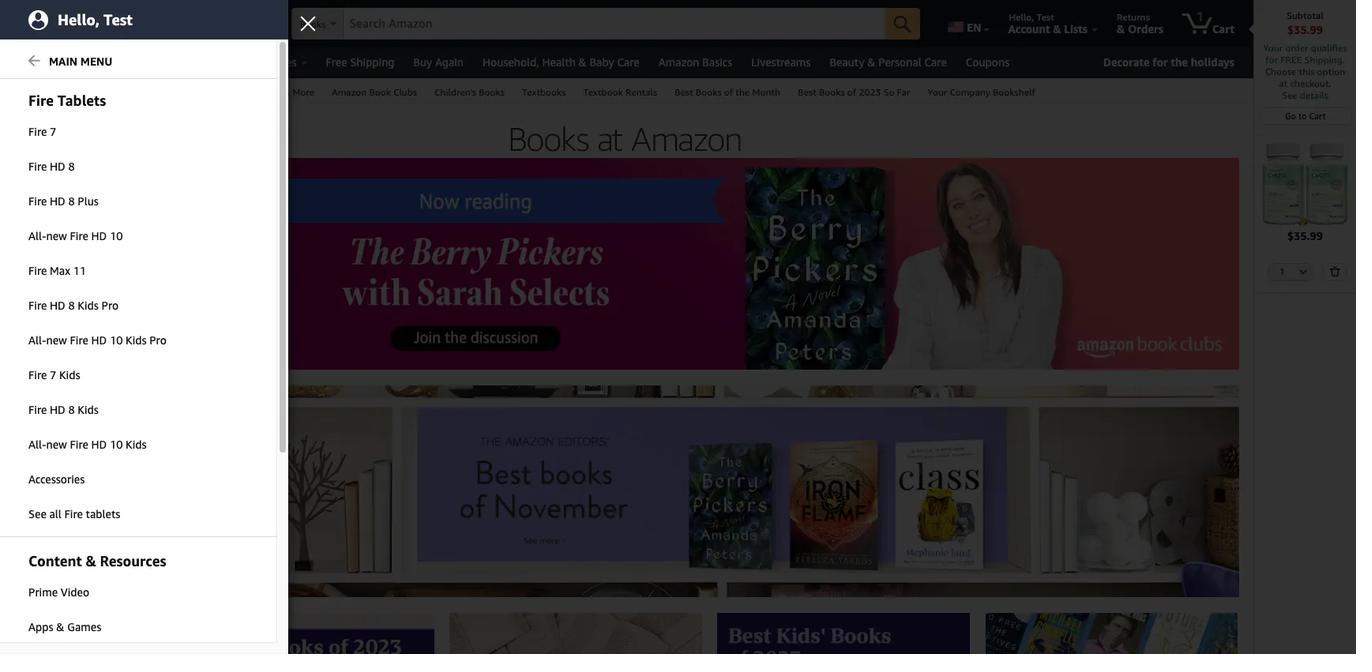 Task type: vqa. For each thing, say whether or not it's contained in the screenshot.
the 22715 on the top
no



Task type: describe. For each thing, give the bounding box(es) containing it.
livestreams link
[[742, 51, 820, 73]]

go to cart link
[[1259, 108, 1352, 124]]

books down household,
[[479, 86, 505, 98]]

coupons link
[[957, 51, 1019, 73]]

books down basics
[[696, 86, 722, 98]]

0 vertical spatial best books of 2023 so far link
[[789, 79, 919, 103]]

best sellers & more link
[[222, 79, 323, 103]]

decorate for the holidays link
[[1097, 52, 1241, 73]]

amazon inside amazon books on twitter book club picks
[[22, 433, 57, 444]]

prime video
[[28, 585, 89, 599]]

to for go to cart
[[1299, 111, 1307, 121]]

buy
[[414, 55, 432, 69]]

all- for all-new fire hd 10 kids
[[28, 438, 46, 451]]

far inside navigation navigation
[[897, 86, 910, 98]]

best books in top categories image
[[986, 613, 1238, 654]]

books up back
[[22, 207, 48, 218]]

0 vertical spatial tablets
[[57, 92, 106, 109]]

holiday deals link
[[60, 51, 148, 73]]

qualifies
[[1311, 42, 1347, 54]]

kindle ebooks kindle deals
[[22, 615, 83, 640]]

& for kindle & audible
[[48, 583, 56, 595]]

household, health & baby care
[[483, 55, 640, 69]]

1 vertical spatial $35.99
[[1288, 229, 1323, 242]]

this
[[1299, 66, 1315, 77]]

1 horizontal spatial 1
[[1280, 266, 1285, 276]]

books inside read with pride deals in books
[[59, 349, 85, 360]]

fire inside all-new fire hd 10 link
[[70, 229, 88, 243]]

of for best books of the month best books of 2023 so far celebrity picks books by black writers
[[73, 264, 81, 275]]

0 vertical spatial cart
[[1213, 22, 1235, 36]]

textbooks store link
[[22, 531, 90, 542]]

clubs
[[394, 86, 417, 98]]

book inside amazon books on twitter book club picks
[[22, 447, 44, 458]]

fire max 11
[[28, 264, 86, 277]]

fire inside all-new fire hd 10 kids pro "link"
[[70, 333, 88, 347]]

accessories
[[28, 472, 85, 486]]

books in spanish link
[[22, 207, 95, 218]]

your order qualifies for free shipping. choose this option at checkout. see details
[[1264, 42, 1347, 101]]

books left 11
[[44, 264, 70, 275]]

0 horizontal spatial textbook rentals link
[[22, 545, 95, 556]]

delivering to los angeles 90005 update location
[[127, 11, 266, 36]]

all- for all-new fire hd 10 kids pro
[[28, 333, 46, 347]]

free shipping link
[[316, 51, 404, 73]]

writers
[[90, 307, 119, 318]]

free
[[326, 55, 347, 69]]

black
[[64, 307, 87, 318]]

store
[[67, 531, 90, 542]]

best for best books of 2023 so far
[[798, 86, 817, 98]]

free
[[1281, 54, 1302, 66]]

beauty & personal care
[[830, 55, 947, 69]]

club
[[46, 447, 66, 458]]

books%20at%20amazon image
[[295, 115, 959, 158]]

buy again link
[[404, 51, 473, 73]]

none submit inside books "search field"
[[885, 8, 920, 40]]

returns
[[1117, 11, 1150, 23]]

groceries
[[250, 55, 297, 69]]

hello, test inside navigation navigation
[[1009, 11, 1054, 23]]

at
[[1279, 77, 1288, 89]]

0 vertical spatial the
[[1171, 55, 1188, 69]]

7 for fire 7 kids
[[50, 368, 56, 382]]

1 horizontal spatial textbook rentals link
[[575, 79, 666, 103]]

search
[[109, 86, 138, 98]]

basics
[[702, 55, 733, 69]]

shipping.
[[1305, 54, 1345, 66]]

advanced search link
[[56, 79, 147, 103]]

fire hd 8 kids link
[[0, 393, 277, 427]]

start
[[22, 476, 42, 487]]

prime video link
[[0, 576, 277, 609]]

buy again
[[414, 55, 464, 69]]

health
[[542, 55, 576, 69]]

new
[[53, 476, 72, 487]]

fire 7
[[28, 125, 56, 138]]

company
[[950, 86, 991, 98]]

all- for all-new fire hd 10
[[28, 229, 46, 243]]

stories
[[108, 193, 138, 204]]

order
[[1286, 42, 1309, 54]]

in right popular
[[55, 161, 64, 173]]

all-new fire hd 10 kids pro
[[28, 333, 167, 347]]

fire hd 8 kids pro link
[[0, 289, 277, 322]]

all-new fire hd 10 kids pro link
[[0, 324, 277, 357]]

groceries link
[[241, 51, 316, 73]]

all-new fire hd 10
[[28, 229, 123, 243]]

in down deals in books link
[[42, 373, 51, 385]]

best sellers & more
[[231, 86, 314, 98]]

10 for all-new fire hd 10 kids
[[110, 438, 123, 451]]

hispanic
[[22, 193, 58, 204]]

textbooks for textbooks textbooks store textbook rentals kindle etextbooks
[[14, 514, 65, 525]]

0 horizontal spatial test
[[104, 11, 132, 28]]

books down spanish
[[88, 221, 114, 232]]

new for all-new fire hd 10 kids pro
[[46, 333, 67, 347]]

fire tablets
[[28, 92, 106, 109]]

delete image
[[1330, 266, 1341, 276]]

0 horizontal spatial pro
[[102, 299, 119, 312]]

pride
[[67, 335, 89, 346]]

with
[[47, 335, 64, 346]]

1 horizontal spatial children's books link
[[426, 79, 513, 103]]

textbook inside navigation navigation
[[583, 86, 623, 98]]

fire inside fire 7 kids link
[[28, 368, 47, 382]]

month for best books of the month best books of 2023 so far celebrity picks books by black writers
[[99, 264, 125, 275]]

personal
[[879, 55, 922, 69]]

books down all button
[[21, 86, 48, 98]]

all-new fire hd 10 kids
[[28, 438, 147, 451]]

fire inside fire hd 8 plus link
[[28, 194, 47, 208]]

8 for fire hd 8
[[68, 160, 75, 173]]

read with pride deals in books
[[22, 335, 89, 360]]

children's inside hispanic and latino stories books in spanish back to school books children's books
[[22, 235, 64, 246]]

8 for fire hd 8 kids pro
[[68, 299, 75, 312]]

los
[[185, 11, 199, 23]]

main menu link
[[0, 45, 277, 79]]

main
[[49, 55, 78, 68]]

so inside best books of the month best books of 2023 so far celebrity picks books by black writers
[[107, 278, 119, 289]]

amazon for amazon book review blog
[[22, 404, 57, 416]]

account
[[1008, 22, 1050, 36]]

etextbooks
[[51, 559, 99, 570]]

0 horizontal spatial hello,
[[58, 11, 100, 28]]

start a new series link
[[22, 476, 101, 487]]

resources
[[100, 552, 166, 570]]

children's books
[[435, 86, 505, 98]]

series
[[74, 476, 101, 487]]

now reading. bright young women with sarah selects. join the discussion. image
[[182, 158, 1240, 370]]

& for apps & games
[[56, 620, 64, 634]]

content & resources
[[28, 552, 166, 570]]

see inside see all fire tablets link
[[28, 507, 46, 521]]

1 vertical spatial children's books link
[[22, 235, 93, 246]]

best kids' books of 2023 image
[[718, 613, 970, 654]]

fire hd 8 link
[[0, 150, 277, 183]]

see details link
[[1262, 89, 1349, 101]]

books down deals in books link
[[54, 373, 85, 385]]

hispanic and latino stories link
[[22, 193, 138, 204]]

0 vertical spatial 1
[[1197, 9, 1204, 24]]

best books of 2023 image
[[182, 613, 434, 654]]

2 vertical spatial textbooks
[[22, 531, 65, 542]]

8 for fire hd 8 plus
[[68, 194, 75, 208]]

books down "fire max 11"
[[44, 278, 70, 289]]

choose
[[1265, 66, 1297, 77]]

& for account & lists
[[1053, 22, 1062, 36]]

popular in books
[[14, 161, 99, 173]]

best books of the month
[[675, 86, 781, 98]]

books down beauty
[[819, 86, 845, 98]]

hello, inside navigation navigation
[[1009, 11, 1034, 23]]

1 horizontal spatial best books of the month link
[[666, 79, 789, 103]]

go to cart
[[1286, 111, 1326, 121]]

8 for fire hd 8 kids
[[68, 403, 75, 416]]

amazon basics
[[659, 55, 733, 69]]

& for returns & orders
[[1117, 22, 1125, 36]]

best for best books of the month
[[675, 86, 693, 98]]

orders
[[1128, 22, 1164, 36]]

Search Amazon text field
[[343, 9, 885, 39]]

checkout.
[[1291, 77, 1332, 89]]

kindle ebooks link
[[22, 615, 83, 626]]

fire inside fire max 11 link
[[28, 264, 47, 277]]

plus
[[78, 194, 99, 208]]



Task type: locate. For each thing, give the bounding box(es) containing it.
amazon basics link
[[649, 51, 742, 73]]

best books of the month best books of 2023 so far celebrity picks books by black writers
[[22, 264, 135, 318]]

far inside best books of the month best books of 2023 so far celebrity picks books by black writers
[[121, 278, 135, 289]]

amazon inside "amazon basics" link
[[659, 55, 700, 69]]

the right max
[[83, 264, 96, 275]]

0 horizontal spatial textbook
[[22, 545, 60, 556]]

1 vertical spatial more
[[14, 373, 39, 385]]

textbook rentals link up kindle etextbooks link
[[22, 545, 95, 556]]

more right sellers
[[292, 86, 314, 98]]

in up back to school books link
[[51, 207, 58, 218]]

1 horizontal spatial the
[[736, 86, 750, 98]]

bookshelf
[[993, 86, 1036, 98]]

textbooks link
[[513, 79, 575, 103]]

1 vertical spatial 10
[[110, 333, 123, 347]]

0 vertical spatial see
[[1282, 89, 1298, 101]]

all-new fire hd 10 kids link
[[0, 428, 277, 461]]

so up writers
[[107, 278, 119, 289]]

8 up and
[[68, 160, 75, 173]]

navigation navigation
[[0, 0, 1356, 654]]

1 vertical spatial textbook
[[22, 545, 60, 556]]

book for review
[[60, 404, 81, 416]]

1 horizontal spatial month
[[752, 86, 781, 98]]

picks inside best books of the month best books of 2023 so far celebrity picks books by black writers
[[62, 292, 85, 303]]

1 horizontal spatial your
[[1264, 42, 1283, 54]]

2 all- from the top
[[28, 333, 46, 347]]

0 vertical spatial children's books link
[[426, 79, 513, 103]]

deals inside read with pride deals in books
[[22, 349, 46, 360]]

books left on
[[60, 433, 86, 444]]

of for best books of 2023 so far
[[848, 86, 857, 98]]

fire hd 8
[[28, 160, 75, 173]]

2 7 from the top
[[50, 368, 56, 382]]

1 left dropdown icon
[[1280, 266, 1285, 276]]

90005
[[238, 11, 266, 23]]

1 horizontal spatial far
[[897, 86, 910, 98]]

cart down the details
[[1310, 111, 1326, 121]]

1 vertical spatial so
[[107, 278, 119, 289]]

0 horizontal spatial to
[[46, 221, 54, 232]]

0 vertical spatial $35.99
[[1288, 23, 1323, 36]]

None submit
[[885, 8, 920, 40]]

picks up black at top
[[62, 292, 85, 303]]

rentals up books%20at%20amazon image
[[626, 86, 657, 98]]

children's
[[435, 86, 476, 98], [22, 235, 64, 246]]

livestreams
[[752, 55, 811, 69]]

decorate for the holidays
[[1104, 55, 1235, 69]]

your left company at the top
[[928, 86, 947, 98]]

textbook down textbooks store link
[[22, 545, 60, 556]]

hello, right en
[[1009, 11, 1034, 23]]

0 horizontal spatial your
[[928, 86, 947, 98]]

the left the "holidays"
[[1171, 55, 1188, 69]]

1 10 from the top
[[110, 229, 123, 243]]

0 vertical spatial far
[[897, 86, 910, 98]]

to inside delivering to los angeles 90005 update location
[[173, 11, 182, 23]]

of for best books of the month
[[724, 86, 733, 98]]

0 vertical spatial best books of the month link
[[666, 79, 789, 103]]

1 horizontal spatial cart
[[1310, 111, 1326, 121]]

all-new fire hd 10 link
[[0, 220, 277, 253]]

2 vertical spatial 10
[[110, 438, 123, 451]]

fire
[[28, 92, 54, 109]]

textbooks textbooks store textbook rentals kindle etextbooks
[[14, 514, 99, 570]]

1 vertical spatial book
[[60, 404, 81, 416]]

in inside hispanic and latino stories books in spanish back to school books children's books
[[51, 207, 58, 218]]

for left free
[[1266, 54, 1278, 66]]

latino
[[80, 193, 105, 204]]

far down all-new fire hd 10 link
[[121, 278, 135, 289]]

2 new from the top
[[46, 333, 67, 347]]

deals inside navigation navigation
[[111, 55, 138, 69]]

of right max
[[73, 264, 81, 275]]

new for all-new fire hd 10
[[46, 229, 67, 243]]

2 10 from the top
[[110, 333, 123, 347]]

and
[[61, 193, 77, 204]]

0 horizontal spatial care
[[617, 55, 640, 69]]

1 vertical spatial picks
[[68, 447, 91, 458]]

hd
[[50, 160, 65, 173], [50, 194, 65, 208], [91, 229, 107, 243], [50, 299, 65, 312], [91, 333, 107, 347], [50, 403, 65, 416], [91, 438, 107, 451]]

beauty & personal care link
[[820, 51, 957, 73]]

best books of 2023 so far link down beauty
[[789, 79, 919, 103]]

coq10 600mg softgels | high absorption coq10 ubiquinol supplement | reduced form enhanced with vitamin e &amp; omega 3 6 9 | antioxidant powerhouse good for health | 120 softgels image
[[1262, 141, 1349, 228]]

1 vertical spatial 1
[[1280, 266, 1285, 276]]

deals down ebooks
[[51, 629, 75, 640]]

4 8 from the top
[[68, 403, 75, 416]]

month right 11
[[99, 264, 125, 275]]

Books search field
[[291, 8, 920, 41]]

see inside the your order qualifies for free shipping. choose this option at checkout. see details
[[1282, 89, 1298, 101]]

max
[[50, 264, 70, 277]]

1 vertical spatial best books of 2023 so far link
[[22, 278, 135, 289]]

1 vertical spatial far
[[121, 278, 135, 289]]

0 horizontal spatial month
[[99, 264, 125, 275]]

0 vertical spatial pro
[[102, 299, 119, 312]]

textbooks inside navigation navigation
[[522, 86, 566, 98]]

2 horizontal spatial to
[[1299, 111, 1307, 121]]

2 8 from the top
[[68, 194, 75, 208]]

fire right all
[[64, 507, 83, 521]]

books down 'pride'
[[59, 349, 85, 360]]

children's down again
[[435, 86, 476, 98]]

0 vertical spatial textbooks
[[522, 86, 566, 98]]

care right personal
[[925, 55, 947, 69]]

0 horizontal spatial 1
[[1197, 9, 1204, 24]]

fire down more in books
[[28, 403, 47, 416]]

hello, test link
[[0, 0, 288, 40]]

kindle & audible
[[14, 583, 96, 595]]

fire up back
[[28, 194, 47, 208]]

amazon down free shipping link
[[332, 86, 367, 98]]

hispanic and latino stories books in spanish back to school books children's books
[[22, 193, 138, 246]]

& inside household, health & baby care link
[[579, 55, 587, 69]]

best books of 2023 so far link down 11
[[22, 278, 135, 289]]

0 horizontal spatial best books of the month link
[[22, 264, 125, 275]]

best books of the month link
[[666, 79, 789, 103], [22, 264, 125, 275]]

to inside hispanic and latino stories books in spanish back to school books children's books
[[46, 221, 54, 232]]

1 vertical spatial textbooks
[[14, 514, 65, 525]]

best books of the month link down all-new fire hd 10
[[22, 264, 125, 275]]

0 vertical spatial children's
[[435, 86, 476, 98]]

celebrity
[[22, 292, 60, 303]]

amazon book review image
[[450, 613, 702, 654]]

1 vertical spatial deals
[[22, 349, 46, 360]]

0 horizontal spatial book
[[22, 447, 44, 458]]

1 horizontal spatial best books of 2023 so far link
[[789, 79, 919, 103]]

the for best books of the month
[[736, 86, 750, 98]]

care right baby on the top left of page
[[617, 55, 640, 69]]

kindle up kindle deals link
[[22, 615, 48, 626]]

fire 7 link
[[0, 115, 277, 149]]

see left all
[[28, 507, 46, 521]]

of
[[724, 86, 733, 98], [848, 86, 857, 98], [73, 264, 81, 275], [73, 278, 81, 289]]

on
[[89, 433, 99, 444]]

8
[[68, 160, 75, 173], [68, 194, 75, 208], [68, 299, 75, 312], [68, 403, 75, 416]]

0 horizontal spatial for
[[1153, 55, 1168, 69]]

fire inside 'fire hd 8 kids' link
[[28, 403, 47, 416]]

location
[[168, 22, 210, 36]]

&
[[1053, 22, 1062, 36], [1117, 22, 1125, 36], [579, 55, 587, 69], [868, 55, 876, 69], [283, 86, 290, 98], [86, 552, 96, 570], [48, 583, 56, 595], [56, 620, 64, 634]]

1 vertical spatial pro
[[149, 333, 167, 347]]

kindle inside textbooks textbooks store textbook rentals kindle etextbooks
[[22, 559, 48, 570]]

blog
[[117, 404, 136, 416]]

dropdown image
[[1300, 268, 1308, 275]]

1 care from the left
[[617, 55, 640, 69]]

fire down deals in books link
[[28, 368, 47, 382]]

& inside returns & orders
[[1117, 22, 1125, 36]]

0 horizontal spatial more
[[14, 373, 39, 385]]

fire right 'with'
[[70, 333, 88, 347]]

2 vertical spatial book
[[22, 447, 44, 458]]

all- left club
[[28, 438, 46, 451]]

2 vertical spatial deals
[[51, 629, 75, 640]]

new inside all-new fire hd 10 link
[[46, 229, 67, 243]]

textbook down baby on the top left of page
[[583, 86, 623, 98]]

accessories link
[[0, 463, 277, 496]]

0 horizontal spatial rentals
[[63, 545, 95, 556]]

test inside navigation navigation
[[1037, 11, 1054, 23]]

rentals
[[626, 86, 657, 98], [63, 545, 95, 556]]

0 horizontal spatial cart
[[1213, 22, 1235, 36]]

fire down fire
[[28, 125, 47, 138]]

go
[[1286, 111, 1297, 121]]

1 vertical spatial cart
[[1310, 111, 1326, 121]]

3 8 from the top
[[68, 299, 75, 312]]

7 down deals in books link
[[50, 368, 56, 382]]

0 horizontal spatial children's books link
[[22, 235, 93, 246]]

for right decorate
[[1153, 55, 1168, 69]]

2023 down 11
[[83, 278, 104, 289]]

celebrity picks link
[[22, 292, 85, 303]]

textbooks up textbooks store link
[[14, 514, 65, 525]]

care
[[617, 55, 640, 69], [925, 55, 947, 69]]

2 care from the left
[[925, 55, 947, 69]]

pro down the fire hd 8 kids pro link
[[149, 333, 167, 347]]

8 right by
[[68, 299, 75, 312]]

children's down back
[[22, 235, 64, 246]]

your for your order qualifies for free shipping. choose this option at checkout. see details
[[1264, 42, 1283, 54]]

month for best books of the month
[[752, 86, 781, 98]]

1 horizontal spatial so
[[884, 86, 895, 98]]

2023 down beauty & personal care link
[[859, 86, 881, 98]]

1 horizontal spatial for
[[1266, 54, 1278, 66]]

a
[[45, 476, 50, 487]]

1 horizontal spatial textbook
[[583, 86, 623, 98]]

new inside all-new fire hd 10 kids pro "link"
[[46, 333, 67, 347]]

apps & games
[[28, 620, 101, 634]]

1 vertical spatial best books of the month link
[[22, 264, 125, 275]]

& inside best sellers & more link
[[283, 86, 290, 98]]

0 vertical spatial more
[[292, 86, 314, 98]]

2023 inside best books of the month best books of 2023 so far celebrity picks books by black writers
[[83, 278, 104, 289]]

household,
[[483, 55, 539, 69]]

new inside all-new fire hd 10 kids "link"
[[46, 438, 67, 451]]

0 horizontal spatial deals
[[22, 349, 46, 360]]

1 horizontal spatial book
[[60, 404, 81, 416]]

1 horizontal spatial test
[[1037, 11, 1054, 23]]

of down basics
[[724, 86, 733, 98]]

0 vertical spatial so
[[884, 86, 895, 98]]

0 horizontal spatial far
[[121, 278, 135, 289]]

amazon book review blog
[[22, 404, 136, 416]]

1 horizontal spatial hello, test
[[1009, 11, 1054, 23]]

textbooks down all
[[22, 531, 65, 542]]

of inside best books of 2023 so far link
[[848, 86, 857, 98]]

0 horizontal spatial hello, test
[[58, 11, 132, 28]]

2 horizontal spatial book
[[369, 86, 391, 98]]

best for best sellers & more
[[231, 86, 250, 98]]

7 for fire 7
[[50, 125, 56, 138]]

0 horizontal spatial so
[[107, 278, 119, 289]]

fire left max
[[28, 264, 47, 277]]

fire inside all-new fire hd 10 kids "link"
[[70, 438, 88, 451]]

deals for kindle ebooks kindle deals
[[51, 629, 75, 640]]

content
[[28, 552, 82, 570]]

children's inside navigation navigation
[[435, 86, 476, 98]]

your inside the your order qualifies for free shipping. choose this option at checkout. see details
[[1264, 42, 1283, 54]]

0 horizontal spatial children's
[[22, 235, 64, 246]]

0 horizontal spatial best books of 2023 so far link
[[22, 278, 135, 289]]

books down the celebrity
[[22, 307, 48, 318]]

amazon image
[[17, 14, 94, 38]]

books up hispanic and latino stories link
[[67, 161, 99, 173]]

best left sellers
[[231, 86, 250, 98]]

amazon inside amazon book clubs link
[[332, 86, 367, 98]]

1 vertical spatial the
[[736, 86, 750, 98]]

0 vertical spatial 7
[[50, 125, 56, 138]]

fire left by
[[28, 299, 47, 312]]

1 horizontal spatial deals
[[51, 629, 75, 640]]

test left lists
[[1037, 11, 1054, 23]]

1 horizontal spatial care
[[925, 55, 947, 69]]

textbook inside textbooks textbooks store textbook rentals kindle etextbooks
[[22, 545, 60, 556]]

tablets down holiday
[[57, 92, 106, 109]]

book club picks link
[[22, 447, 91, 458]]

best books of november image
[[182, 385, 1240, 597]]

kindle etextbooks link
[[22, 559, 99, 570]]

1 horizontal spatial 2023
[[859, 86, 881, 98]]

amazon up club
[[22, 433, 57, 444]]

amazon for amazon basics
[[659, 55, 700, 69]]

book left club
[[22, 447, 44, 458]]

fire hd 8 plus link
[[0, 185, 277, 218]]

kindle down kindle ebooks link
[[22, 629, 48, 640]]

more inside navigation navigation
[[292, 86, 314, 98]]

fire 7 kids
[[28, 368, 80, 382]]

fire left on
[[70, 438, 88, 451]]

picks inside amazon books on twitter book club picks
[[68, 447, 91, 458]]

fire hd 8 kids pro
[[28, 299, 119, 312]]

books inside "search field"
[[300, 18, 326, 30]]

& for content & resources
[[86, 552, 96, 570]]

fire up hispanic
[[28, 160, 47, 173]]

amazon books on twitter book club picks
[[22, 433, 129, 458]]

option
[[1317, 66, 1346, 77]]

0 vertical spatial textbook rentals link
[[575, 79, 666, 103]]

the down livestreams link
[[736, 86, 750, 98]]

& inside apps & games link
[[56, 620, 64, 634]]

0 horizontal spatial the
[[83, 264, 96, 275]]

apps & games link
[[0, 611, 277, 644]]

1 new from the top
[[46, 229, 67, 243]]

in down read with pride link
[[49, 349, 56, 360]]

deals inside kindle ebooks kindle deals
[[51, 629, 75, 640]]

1 horizontal spatial more
[[292, 86, 314, 98]]

to down "books in spanish" link
[[46, 221, 54, 232]]

all- down "books in spanish" link
[[28, 229, 46, 243]]

books up free
[[300, 18, 326, 30]]

see all fire tablets link
[[0, 498, 277, 531]]

1 vertical spatial tablets
[[86, 507, 120, 521]]

1 horizontal spatial hello,
[[1009, 11, 1034, 23]]

textbook rentals link down baby on the top left of page
[[575, 79, 666, 103]]

rentals inside textbooks textbooks store textbook rentals kindle etextbooks
[[63, 545, 95, 556]]

$35.99 inside the subtotal $35.99
[[1288, 23, 1323, 36]]

$35.99
[[1288, 23, 1323, 36], [1288, 229, 1323, 242]]

1 vertical spatial 2023
[[83, 278, 104, 289]]

& for beauty & personal care
[[868, 55, 876, 69]]

rentals inside navigation navigation
[[626, 86, 657, 98]]

en link
[[939, 4, 997, 43]]

2023 inside best books of 2023 so far link
[[859, 86, 881, 98]]

1 vertical spatial month
[[99, 264, 125, 275]]

best books of 2023 so far link
[[789, 79, 919, 103], [22, 278, 135, 289]]

& inside beauty & personal care link
[[868, 55, 876, 69]]

7
[[50, 125, 56, 138], [50, 368, 56, 382]]

0 vertical spatial month
[[752, 86, 781, 98]]

month inside best books of the month best books of 2023 so far celebrity picks books by black writers
[[99, 264, 125, 275]]

advanced search
[[65, 86, 138, 98]]

picks down amazon books on twitter link
[[68, 447, 91, 458]]

3 all- from the top
[[28, 438, 46, 451]]

$35.99 down the subtotal
[[1288, 23, 1323, 36]]

books inside amazon books on twitter book club picks
[[60, 433, 86, 444]]

deals up search
[[111, 55, 138, 69]]

textbooks for textbooks
[[522, 86, 566, 98]]

0 horizontal spatial 2023
[[83, 278, 104, 289]]

kindle down content
[[14, 583, 46, 595]]

returns & orders
[[1117, 11, 1164, 36]]

book for clubs
[[369, 86, 391, 98]]

2 vertical spatial all-
[[28, 438, 46, 451]]

0 vertical spatial your
[[1264, 42, 1283, 54]]

spanish
[[61, 207, 95, 218]]

1 vertical spatial to
[[1299, 111, 1307, 121]]

books down school
[[67, 235, 93, 246]]

all
[[49, 507, 61, 521]]

to left los
[[173, 11, 182, 23]]

the inside best books of the month best books of 2023 so far celebrity picks books by black writers
[[83, 264, 96, 275]]

10 down stories
[[110, 229, 123, 243]]

1 up the "holidays"
[[1197, 9, 1204, 24]]

in inside read with pride deals in books
[[49, 349, 56, 360]]

books link
[[12, 79, 56, 103]]

best
[[231, 86, 250, 98], [675, 86, 693, 98], [798, 86, 817, 98], [22, 264, 41, 275], [22, 278, 41, 289]]

1 vertical spatial see
[[28, 507, 46, 521]]

pro inside "link"
[[149, 333, 167, 347]]

pro right black at top
[[102, 299, 119, 312]]

deals down the 'read'
[[22, 349, 46, 360]]

of down 11
[[73, 278, 81, 289]]

1 vertical spatial your
[[928, 86, 947, 98]]

best up the celebrity
[[22, 278, 41, 289]]

1 vertical spatial 7
[[50, 368, 56, 382]]

deals
[[111, 55, 138, 69], [22, 349, 46, 360], [51, 629, 75, 640]]

0 vertical spatial 10
[[110, 229, 123, 243]]

more down deals in books link
[[14, 373, 39, 385]]

3 10 from the top
[[110, 438, 123, 451]]

1 7 from the top
[[50, 125, 56, 138]]

kindle
[[22, 559, 48, 570], [14, 583, 46, 595], [22, 615, 48, 626], [22, 629, 48, 640]]

review
[[84, 404, 115, 416]]

2 horizontal spatial deals
[[111, 55, 138, 69]]

1 horizontal spatial children's
[[435, 86, 476, 98]]

fire inside fire 7 link
[[28, 125, 47, 138]]

tablets
[[57, 92, 106, 109], [86, 507, 120, 521]]

to for delivering to los angeles 90005 update location
[[173, 11, 182, 23]]

so down beauty & personal care link
[[884, 86, 895, 98]]

the for best books of the month best books of 2023 so far celebrity picks books by black writers
[[83, 264, 96, 275]]

for inside the your order qualifies for free shipping. choose this option at checkout. see details
[[1266, 54, 1278, 66]]

best down livestreams link
[[798, 86, 817, 98]]

month inside 'link'
[[752, 86, 781, 98]]

so inside best books of 2023 so far link
[[884, 86, 895, 98]]

10 for all-new fire hd 10
[[110, 229, 123, 243]]

0 vertical spatial all-
[[28, 229, 46, 243]]

8 left review
[[68, 403, 75, 416]]

textbook
[[583, 86, 623, 98], [22, 545, 60, 556]]

book up amazon books on twitter link
[[60, 404, 81, 416]]

holidays
[[1191, 55, 1235, 69]]

7 down fire
[[50, 125, 56, 138]]

new for all-new fire hd 10 kids
[[46, 438, 67, 451]]

1 8 from the top
[[68, 160, 75, 173]]

cart inside go to cart link
[[1310, 111, 1326, 121]]

audible
[[58, 583, 96, 595]]

amazon for amazon book clubs
[[332, 86, 367, 98]]

deals for read with pride deals in books
[[22, 349, 46, 360]]

0 vertical spatial picks
[[62, 292, 85, 303]]

book inside navigation navigation
[[369, 86, 391, 98]]

1 all- from the top
[[28, 229, 46, 243]]

3 new from the top
[[46, 438, 67, 451]]

fire down spanish
[[70, 229, 88, 243]]

fire hd 8 plus
[[28, 194, 99, 208]]

best left max
[[22, 264, 41, 275]]

amazon book clubs
[[332, 86, 417, 98]]

0 vertical spatial deals
[[111, 55, 138, 69]]

fire inside fire hd 8 link
[[28, 160, 47, 173]]

best down "amazon basics" link
[[675, 86, 693, 98]]

0 vertical spatial new
[[46, 229, 67, 243]]

rentals down store
[[63, 545, 95, 556]]

10 down writers
[[110, 333, 123, 347]]

textbooks down health
[[522, 86, 566, 98]]

books
[[300, 18, 326, 30], [21, 86, 48, 98], [479, 86, 505, 98], [696, 86, 722, 98], [819, 86, 845, 98], [67, 161, 99, 173], [22, 207, 48, 218], [88, 221, 114, 232], [67, 235, 93, 246], [44, 264, 70, 275], [44, 278, 70, 289], [22, 307, 48, 318], [59, 349, 85, 360], [54, 373, 85, 385], [60, 433, 86, 444]]

your for your company bookshelf
[[928, 86, 947, 98]]

far
[[897, 86, 910, 98], [121, 278, 135, 289]]

1 horizontal spatial rentals
[[626, 86, 657, 98]]

10 for all-new fire hd 10 kids pro
[[110, 333, 123, 347]]

prime
[[28, 585, 58, 599]]

fire inside see all fire tablets link
[[64, 507, 83, 521]]

1 vertical spatial textbook rentals link
[[22, 545, 95, 556]]

book left 'clubs'
[[369, 86, 391, 98]]

1 horizontal spatial pro
[[149, 333, 167, 347]]



